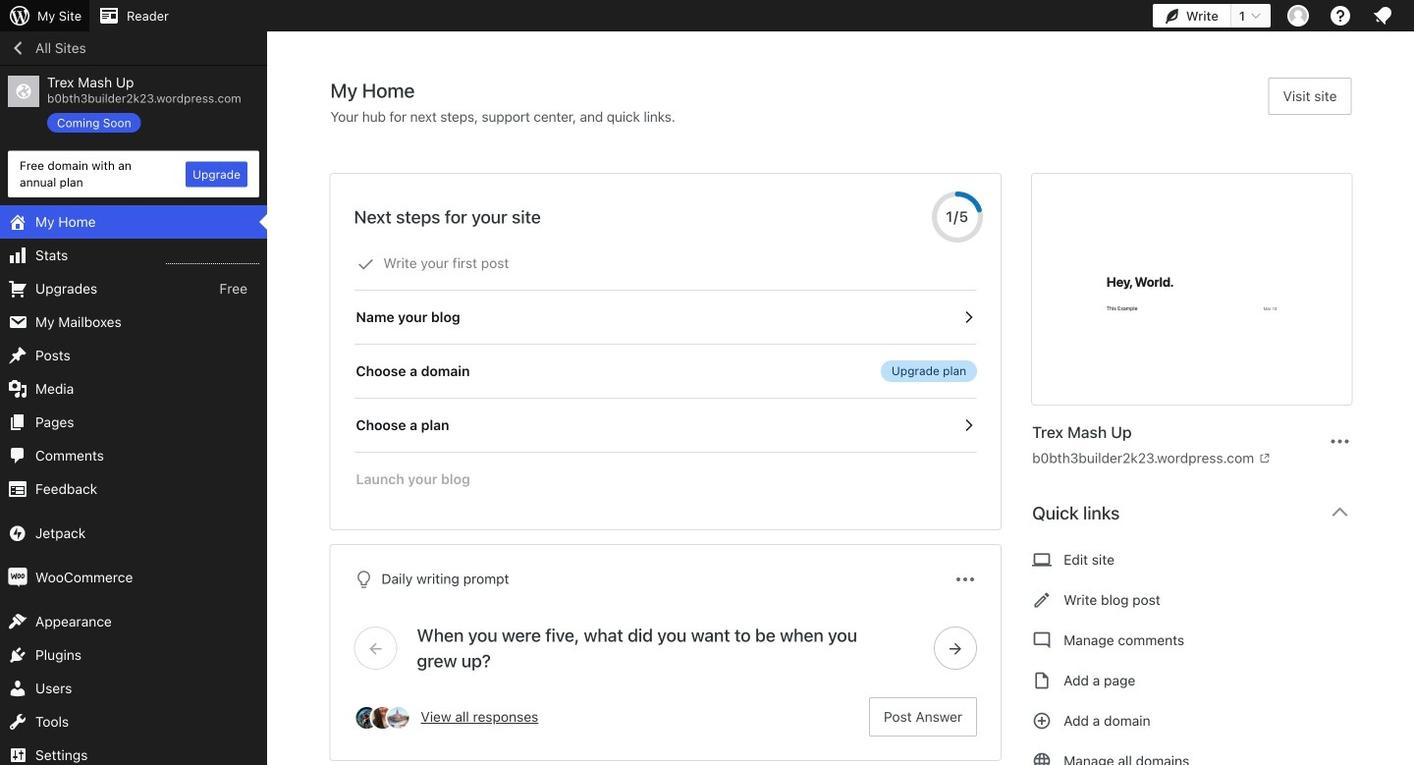 Task type: describe. For each thing, give the bounding box(es) containing it.
show previous prompt image
[[367, 640, 385, 657]]

2 answered users image from the left
[[386, 705, 411, 731]]

my profile image
[[1288, 5, 1310, 27]]

manage your notifications image
[[1371, 4, 1395, 28]]

task enabled image
[[960, 308, 978, 326]]

edit image
[[1033, 588, 1052, 612]]

answered users image
[[370, 705, 395, 731]]

task complete image
[[357, 255, 375, 273]]

mode_comment image
[[1033, 629, 1052, 652]]

toggle menu image
[[954, 568, 978, 591]]



Task type: vqa. For each thing, say whether or not it's contained in the screenshot.
'My Profile' icon on the right
yes



Task type: locate. For each thing, give the bounding box(es) containing it.
answered users image
[[354, 705, 380, 731], [386, 705, 411, 731]]

show next prompt image
[[947, 640, 965, 657]]

1 answered users image from the left
[[354, 705, 380, 731]]

2 list item from the top
[[1406, 202, 1415, 295]]

4 list item from the top
[[1406, 387, 1415, 460]]

main content
[[331, 78, 1368, 765]]

launchpad checklist element
[[354, 237, 978, 506]]

0 vertical spatial img image
[[8, 524, 28, 543]]

progress bar
[[932, 192, 984, 243]]

1 list item from the top
[[1406, 100, 1415, 172]]

highest hourly views 0 image
[[166, 252, 259, 264]]

laptop image
[[1033, 548, 1052, 572]]

more options for site trex mash up image
[[1329, 430, 1352, 453]]

1 img image from the top
[[8, 524, 28, 543]]

insert_drive_file image
[[1033, 669, 1052, 693]]

help image
[[1329, 4, 1353, 28]]

3 list item from the top
[[1406, 295, 1415, 387]]

img image
[[8, 524, 28, 543], [8, 568, 28, 588]]

task enabled image
[[960, 417, 978, 434]]

list item
[[1406, 100, 1415, 172], [1406, 202, 1415, 295], [1406, 295, 1415, 387], [1406, 387, 1415, 460]]

1 vertical spatial img image
[[8, 568, 28, 588]]

1 horizontal spatial answered users image
[[386, 705, 411, 731]]

0 horizontal spatial answered users image
[[354, 705, 380, 731]]

2 img image from the top
[[8, 568, 28, 588]]



